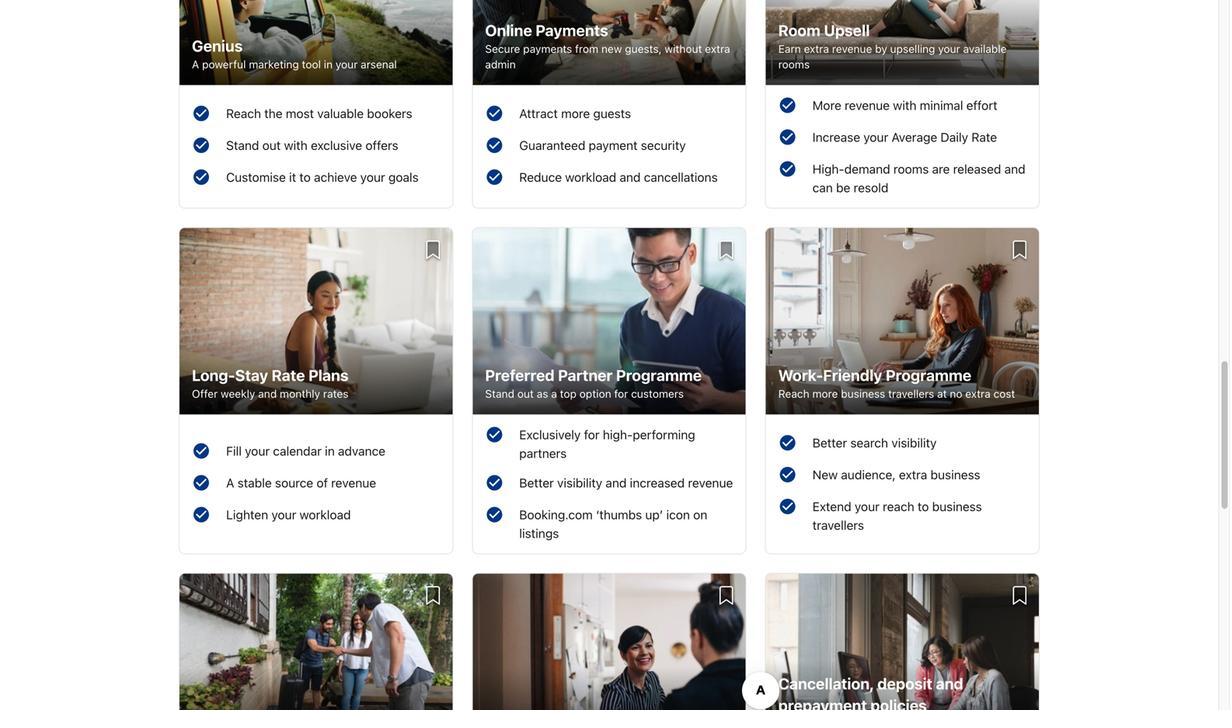 Task type: vqa. For each thing, say whether or not it's contained in the screenshot.
happens:
no



Task type: locate. For each thing, give the bounding box(es) containing it.
and
[[1005, 162, 1026, 176], [620, 170, 641, 185], [258, 388, 277, 400], [606, 476, 627, 490], [936, 675, 964, 693]]

in right "tool"
[[324, 58, 333, 71]]

upsell
[[824, 21, 870, 39]]

check circle outline image for reach
[[192, 104, 211, 125]]

0 vertical spatial travellers
[[889, 388, 935, 400]]

1 horizontal spatial out
[[518, 388, 534, 400]]

a stable source of revenue
[[226, 476, 376, 490]]

check circle outline image for a
[[192, 474, 211, 495]]

1 horizontal spatial to
[[918, 499, 929, 514]]

0 vertical spatial for
[[614, 388, 628, 400]]

0 vertical spatial more
[[561, 106, 590, 121]]

0 horizontal spatial reach
[[226, 106, 261, 121]]

with
[[893, 98, 917, 113], [284, 138, 308, 153]]

workload down guaranteed payment security
[[565, 170, 617, 185]]

1 horizontal spatial a
[[226, 476, 234, 490]]

your right the fill
[[245, 444, 270, 459]]

business up extend your reach to business travellers
[[931, 468, 981, 482]]

booking.com 'thumbs up' icon on listings
[[520, 508, 708, 541]]

1 vertical spatial reach
[[779, 388, 810, 400]]

visibility
[[892, 436, 937, 450], [557, 476, 603, 490]]

your left reach
[[855, 499, 880, 514]]

0 horizontal spatial workload
[[300, 508, 351, 522]]

a
[[192, 58, 199, 71], [226, 476, 234, 490]]

revenue down the upsell on the right
[[832, 42, 873, 55]]

programme inside work-friendly programme reach more business travellers at no extra cost
[[886, 366, 972, 384]]

exclusively
[[520, 427, 581, 442]]

to inside extend your reach to business travellers
[[918, 499, 929, 514]]

your
[[939, 42, 961, 55], [336, 58, 358, 71], [864, 130, 889, 145], [360, 170, 385, 185], [245, 444, 270, 459], [855, 499, 880, 514], [272, 508, 296, 522]]

with up 'increase your average daily rate'
[[893, 98, 917, 113]]

rate right daily
[[972, 130, 997, 145]]

extra right no
[[966, 388, 991, 400]]

travellers
[[889, 388, 935, 400], [813, 518, 864, 533]]

1 vertical spatial rooms
[[894, 162, 929, 176]]

visibility up booking.com
[[557, 476, 603, 490]]

stable
[[238, 476, 272, 490]]

on
[[694, 508, 708, 522]]

payments image
[[473, 0, 746, 85]]

2 programme from the left
[[886, 366, 972, 384]]

1 vertical spatial stand
[[485, 388, 515, 400]]

lighten your workload
[[226, 508, 351, 522]]

workload down of at the bottom
[[300, 508, 351, 522]]

goals
[[389, 170, 419, 185]]

check circle outline image left guaranteed
[[485, 136, 504, 157]]

travellers inside work-friendly programme reach more business travellers at no extra cost
[[889, 388, 935, 400]]

0 horizontal spatial stand
[[226, 138, 259, 153]]

to right it
[[300, 170, 311, 185]]

more left guests
[[561, 106, 590, 121]]

check circle outline image left customise
[[192, 168, 211, 189]]

for
[[614, 388, 628, 400], [584, 427, 600, 442]]

better down the partners
[[520, 476, 554, 490]]

rate inside long-stay rate plans offer weekly and monthly rates
[[272, 366, 305, 384]]

1 vertical spatial rate
[[272, 366, 305, 384]]

by
[[875, 42, 888, 55]]

rooms inside room upsell earn extra revenue by upselling your available rooms
[[779, 58, 810, 71]]

save image
[[427, 241, 440, 259], [720, 241, 734, 259], [1013, 241, 1027, 259], [427, 586, 440, 605]]

1 horizontal spatial with
[[893, 98, 917, 113]]

rooms left the are
[[894, 162, 929, 176]]

guests
[[593, 106, 631, 121]]

travellers left "at"
[[889, 388, 935, 400]]

stand
[[226, 138, 259, 153], [485, 388, 515, 400]]

at
[[938, 388, 947, 400]]

attract
[[520, 106, 558, 121]]

cancellation, deposit and prepayment policies
[[779, 675, 964, 711]]

check circle outline image left "increase" at the right of the page
[[779, 128, 797, 149]]

2 save image from the left
[[1013, 586, 1027, 605]]

0 horizontal spatial rate
[[272, 366, 305, 384]]

visibility up new audience, extra business
[[892, 436, 937, 450]]

check circle outline image left the fill
[[192, 442, 211, 463]]

your up demand
[[864, 130, 889, 145]]

arsenal
[[361, 58, 397, 71]]

extra inside online payments secure payments from new guests, without extra admin
[[705, 42, 731, 55]]

save image for preferred partner programme
[[720, 241, 734, 259]]

1 vertical spatial better
[[520, 476, 554, 490]]

top
[[560, 388, 577, 400]]

and up 'thumbs
[[606, 476, 627, 490]]

revenue inside room upsell earn extra revenue by upselling your available rooms
[[832, 42, 873, 55]]

reach down work-
[[779, 388, 810, 400]]

0 horizontal spatial travellers
[[813, 518, 864, 533]]

exclusively for high-performing partners
[[520, 427, 696, 461]]

1 horizontal spatial rate
[[972, 130, 997, 145]]

extra right without
[[705, 42, 731, 55]]

reach inside work-friendly programme reach more business travellers at no extra cost
[[779, 388, 810, 400]]

genius
[[192, 37, 243, 55]]

your left arsenal
[[336, 58, 358, 71]]

0 vertical spatial stand
[[226, 138, 259, 153]]

2 vertical spatial business
[[933, 499, 982, 514]]

guaranteed payment security
[[520, 138, 686, 153]]

up'
[[646, 508, 663, 522]]

0 horizontal spatial better
[[520, 476, 554, 490]]

minimal
[[920, 98, 964, 113]]

0 horizontal spatial visibility
[[557, 476, 603, 490]]

0 vertical spatial visibility
[[892, 436, 937, 450]]

programme up "at"
[[886, 366, 972, 384]]

for left high-
[[584, 427, 600, 442]]

0 vertical spatial in
[[324, 58, 333, 71]]

admin
[[485, 58, 516, 71]]

1 vertical spatial travellers
[[813, 518, 864, 533]]

check circle outline image left attract
[[485, 104, 504, 125]]

for inside preferred partner programme stand out as a top option for customers
[[614, 388, 628, 400]]

travellers down extend
[[813, 518, 864, 533]]

1 horizontal spatial rooms
[[894, 162, 929, 176]]

1 vertical spatial more
[[813, 388, 838, 400]]

from
[[575, 42, 599, 55]]

1 horizontal spatial visibility
[[892, 436, 937, 450]]

out
[[262, 138, 281, 153], [518, 388, 534, 400]]

rate up monthly
[[272, 366, 305, 384]]

bookers
[[367, 106, 413, 121]]

check circle outline image for customise
[[192, 168, 211, 189]]

programme
[[616, 366, 702, 384], [886, 366, 972, 384]]

save image for long-stay rate plans
[[427, 241, 440, 259]]

long-stay rate plans link
[[192, 366, 349, 384]]

reach
[[226, 106, 261, 121], [779, 388, 810, 400]]

a left stable
[[226, 476, 234, 490]]

offers
[[366, 138, 399, 153]]

cost
[[994, 388, 1016, 400]]

as
[[537, 388, 548, 400]]

1 vertical spatial out
[[518, 388, 534, 400]]

listings
[[520, 526, 559, 541]]

extra down room upsell link on the top right of page
[[804, 42, 829, 55]]

check circle outline image for lighten your workload
[[192, 506, 211, 527]]

revenue right more
[[845, 98, 890, 113]]

1 programme from the left
[[616, 366, 702, 384]]

0 horizontal spatial a
[[192, 58, 199, 71]]

business
[[841, 388, 886, 400], [931, 468, 981, 482], [933, 499, 982, 514]]

check circle outline image down work-
[[779, 434, 797, 455]]

your left goals
[[360, 170, 385, 185]]

business down friendly at the bottom right of the page
[[841, 388, 886, 400]]

check circle outline image
[[779, 96, 797, 117], [192, 136, 211, 157], [485, 168, 504, 189], [779, 466, 797, 487], [485, 474, 504, 495], [192, 506, 211, 527]]

1 vertical spatial visibility
[[557, 476, 603, 490]]

with for minimal
[[893, 98, 917, 113]]

0 vertical spatial out
[[262, 138, 281, 153]]

reach left the
[[226, 106, 261, 121]]

prepayment
[[779, 696, 867, 711]]

1 vertical spatial with
[[284, 138, 308, 153]]

lighten
[[226, 508, 268, 522]]

friendly
[[823, 366, 883, 384]]

check circle outline image for fill
[[192, 442, 211, 463]]

and down "long-stay rate plans" 'link'
[[258, 388, 277, 400]]

rate
[[972, 130, 997, 145], [272, 366, 305, 384]]

extra
[[705, 42, 731, 55], [804, 42, 829, 55], [966, 388, 991, 400], [899, 468, 928, 482]]

for right option
[[614, 388, 628, 400]]

long-
[[192, 366, 235, 384]]

and down payment
[[620, 170, 641, 185]]

'thumbs
[[596, 508, 642, 522]]

check circle outline image
[[192, 104, 211, 125], [485, 104, 504, 125], [779, 128, 797, 149], [485, 136, 504, 157], [192, 168, 211, 189], [779, 434, 797, 455], [192, 442, 211, 463], [192, 474, 211, 495]]

room
[[779, 21, 821, 39]]

0 vertical spatial workload
[[565, 170, 617, 185]]

1 horizontal spatial programme
[[886, 366, 972, 384]]

with for exclusive
[[284, 138, 308, 153]]

payments
[[523, 42, 572, 55]]

1 horizontal spatial save image
[[1013, 586, 1027, 605]]

can
[[813, 180, 833, 195]]

check circle outline image left stable
[[192, 474, 211, 495]]

a left powerful
[[192, 58, 199, 71]]

revenue up the on
[[688, 476, 733, 490]]

0 vertical spatial with
[[893, 98, 917, 113]]

extend your reach to business travellers
[[813, 499, 982, 533]]

and for better visibility and increased revenue
[[606, 476, 627, 490]]

0 vertical spatial rate
[[972, 130, 997, 145]]

business right reach
[[933, 499, 982, 514]]

high-demand rooms are released and can be resold
[[813, 162, 1026, 195]]

rates
[[323, 388, 349, 400]]

your left available
[[939, 42, 961, 55]]

0 horizontal spatial for
[[584, 427, 600, 442]]

room upsell earn extra revenue by upselling your available rooms
[[779, 21, 1007, 71]]

wfp1 image
[[766, 228, 1039, 415]]

better search visibility
[[813, 436, 937, 450]]

and inside cancellation, deposit and prepayment policies
[[936, 675, 964, 693]]

icon
[[667, 508, 690, 522]]

new genius.jpg image
[[180, 0, 453, 85]]

check circle outline image for increase
[[779, 128, 797, 149]]

programme up customers
[[616, 366, 702, 384]]

to right reach
[[918, 499, 929, 514]]

attract more guests
[[520, 106, 631, 121]]

0 vertical spatial better
[[813, 436, 848, 450]]

in left advance
[[325, 444, 335, 459]]

0 horizontal spatial rooms
[[779, 58, 810, 71]]

1 save image from the left
[[720, 586, 734, 605]]

stand up customise
[[226, 138, 259, 153]]

extra up reach
[[899, 468, 928, 482]]

online payments secure payments from new guests, without extra admin
[[485, 21, 731, 71]]

partner
[[558, 366, 613, 384]]

0 vertical spatial rooms
[[779, 58, 810, 71]]

1 vertical spatial to
[[918, 499, 929, 514]]

0 horizontal spatial programme
[[616, 366, 702, 384]]

0 vertical spatial to
[[300, 170, 311, 185]]

with up it
[[284, 138, 308, 153]]

out left as
[[518, 388, 534, 400]]

0 horizontal spatial save image
[[720, 586, 734, 605]]

cancellations
[[644, 170, 718, 185]]

a inside genius a powerful marketing tool in your arsenal
[[192, 58, 199, 71]]

and for cancellation, deposit and prepayment policies
[[936, 675, 964, 693]]

more down work-
[[813, 388, 838, 400]]

1 vertical spatial for
[[584, 427, 600, 442]]

1 horizontal spatial stand
[[485, 388, 515, 400]]

better for better visibility and increased revenue
[[520, 476, 554, 490]]

save image
[[720, 586, 734, 605], [1013, 586, 1027, 605]]

0 vertical spatial a
[[192, 58, 199, 71]]

and right released
[[1005, 162, 1026, 176]]

check circle outline image down powerful
[[192, 104, 211, 125]]

44 image
[[473, 228, 746, 415]]

1 horizontal spatial reach
[[779, 388, 810, 400]]

revenue right of at the bottom
[[331, 476, 376, 490]]

business inside extend your reach to business travellers
[[933, 499, 982, 514]]

0 horizontal spatial with
[[284, 138, 308, 153]]

0 vertical spatial business
[[841, 388, 886, 400]]

stand down preferred
[[485, 388, 515, 400]]

programme inside preferred partner programme stand out as a top option for customers
[[616, 366, 702, 384]]

payments
[[536, 21, 609, 39]]

1 horizontal spatial for
[[614, 388, 628, 400]]

out down the
[[262, 138, 281, 153]]

a
[[551, 388, 557, 400]]

1 horizontal spatial better
[[813, 436, 848, 450]]

rooms down the earn
[[779, 58, 810, 71]]

0 vertical spatial reach
[[226, 106, 261, 121]]

stand out with exclusive offers
[[226, 138, 399, 153]]

customers
[[631, 388, 684, 400]]

high-
[[603, 427, 633, 442]]

1 horizontal spatial travellers
[[889, 388, 935, 400]]

1 horizontal spatial more
[[813, 388, 838, 400]]

edd image
[[766, 0, 1039, 85]]

secure
[[485, 42, 520, 55]]

better up new
[[813, 436, 848, 450]]

and right deposit
[[936, 675, 964, 693]]

rooms
[[779, 58, 810, 71], [894, 162, 929, 176]]



Task type: describe. For each thing, give the bounding box(es) containing it.
are
[[933, 162, 950, 176]]

header teaser ask for a replacement guest image
[[180, 574, 453, 711]]

your down source
[[272, 508, 296, 522]]

marketing
[[249, 58, 299, 71]]

risk free image
[[473, 574, 746, 711]]

customise
[[226, 170, 286, 185]]

your inside extend your reach to business travellers
[[855, 499, 880, 514]]

stay
[[235, 366, 268, 384]]

resold
[[854, 180, 889, 195]]

long-stay rate plans offer weekly and monthly rates
[[192, 366, 349, 400]]

valuable
[[317, 106, 364, 121]]

0 horizontal spatial out
[[262, 138, 281, 153]]

tool
[[302, 58, 321, 71]]

more
[[813, 98, 842, 113]]

cancellation, deposit and prepayment policies link
[[779, 675, 964, 711]]

demand
[[845, 162, 891, 176]]

more inside work-friendly programme reach more business travellers at no extra cost
[[813, 388, 838, 400]]

extra inside work-friendly programme reach more business travellers at no extra cost
[[966, 388, 991, 400]]

fill your calendar in advance
[[226, 444, 386, 459]]

check circle outline image for better
[[779, 434, 797, 455]]

business inside work-friendly programme reach more business travellers at no extra cost
[[841, 388, 886, 400]]

preferred
[[485, 366, 555, 384]]

monthly
[[280, 388, 320, 400]]

travellers inside extend your reach to business travellers
[[813, 518, 864, 533]]

your inside genius a powerful marketing tool in your arsenal
[[336, 58, 358, 71]]

powerful
[[202, 58, 246, 71]]

better for better search visibility
[[813, 436, 848, 450]]

check circle outline image for stand out with exclusive offers
[[192, 136, 211, 157]]

extend
[[813, 499, 852, 514]]

the
[[264, 106, 283, 121]]

exclusive
[[311, 138, 362, 153]]

and inside long-stay rate plans offer weekly and monthly rates
[[258, 388, 277, 400]]

option
[[580, 388, 612, 400]]

preferred partner programme stand out as a top option for customers
[[485, 366, 702, 400]]

your inside room upsell earn extra revenue by upselling your available rooms
[[939, 42, 961, 55]]

released
[[954, 162, 1002, 176]]

e3 image
[[180, 228, 453, 415]]

save image for policies header teaser image
[[1013, 586, 1027, 605]]

work-
[[779, 366, 823, 384]]

booking.com
[[520, 508, 593, 522]]

increase your average daily rate
[[813, 130, 997, 145]]

without
[[665, 42, 702, 55]]

programme for preferred partner programme
[[616, 366, 702, 384]]

check circle outline image for better visibility and increased revenue
[[485, 474, 504, 495]]

out inside preferred partner programme stand out as a top option for customers
[[518, 388, 534, 400]]

1 vertical spatial workload
[[300, 508, 351, 522]]

stand inside preferred partner programme stand out as a top option for customers
[[485, 388, 515, 400]]

extra inside room upsell earn extra revenue by upselling your available rooms
[[804, 42, 829, 55]]

genius link
[[192, 37, 243, 55]]

for inside the exclusively for high-performing partners
[[584, 427, 600, 442]]

available
[[964, 42, 1007, 55]]

effort
[[967, 98, 998, 113]]

check circle outline image for new audience, extra business
[[779, 466, 797, 487]]

customise it to achieve your goals
[[226, 170, 419, 185]]

1 vertical spatial business
[[931, 468, 981, 482]]

check circle outline image for attract
[[485, 104, 504, 125]]

revenue for upsell
[[832, 42, 873, 55]]

reduce
[[520, 170, 562, 185]]

increase
[[813, 130, 861, 145]]

and for reduce workload and cancellations
[[620, 170, 641, 185]]

online
[[485, 21, 532, 39]]

1 horizontal spatial workload
[[565, 170, 617, 185]]

save image for risk free image
[[720, 586, 734, 605]]

most
[[286, 106, 314, 121]]

reach
[[883, 499, 915, 514]]

daily
[[941, 130, 969, 145]]

check circle outline image for guaranteed
[[485, 136, 504, 157]]

be
[[837, 180, 851, 195]]

calendar
[[273, 444, 322, 459]]

offer
[[192, 388, 218, 400]]

fill
[[226, 444, 242, 459]]

and inside high-demand rooms are released and can be resold
[[1005, 162, 1026, 176]]

payment
[[589, 138, 638, 153]]

rooms inside high-demand rooms are released and can be resold
[[894, 162, 929, 176]]

save image for work-friendly programme
[[1013, 241, 1027, 259]]

reduce workload and cancellations
[[520, 170, 718, 185]]

work-friendly programme link
[[779, 366, 972, 384]]

new
[[602, 42, 622, 55]]

0 horizontal spatial to
[[300, 170, 311, 185]]

high-
[[813, 162, 845, 176]]

more revenue with minimal effort
[[813, 98, 998, 113]]

plans
[[309, 366, 349, 384]]

1 vertical spatial in
[[325, 444, 335, 459]]

policies
[[871, 696, 927, 711]]

policies header teaser image
[[766, 574, 1039, 711]]

revenue for visibility
[[688, 476, 733, 490]]

check circle outline image for more revenue with minimal effort
[[779, 96, 797, 117]]

new audience, extra business
[[813, 468, 981, 482]]

0 horizontal spatial more
[[561, 106, 590, 121]]

guaranteed
[[520, 138, 586, 153]]

in inside genius a powerful marketing tool in your arsenal
[[324, 58, 333, 71]]

room upsell link
[[779, 21, 870, 39]]

revenue for stable
[[331, 476, 376, 490]]

check circle outline image for reduce workload and cancellations
[[485, 168, 504, 189]]

of
[[317, 476, 328, 490]]

no
[[950, 388, 963, 400]]

cancellation,
[[779, 675, 874, 693]]

achieve
[[314, 170, 357, 185]]

deposit
[[878, 675, 933, 693]]

programme for work-friendly programme
[[886, 366, 972, 384]]

1 vertical spatial a
[[226, 476, 234, 490]]

guests,
[[625, 42, 662, 55]]

reach the most valuable bookers
[[226, 106, 413, 121]]

work-friendly programme reach more business travellers at no extra cost
[[779, 366, 1016, 400]]

search
[[851, 436, 889, 450]]

earn
[[779, 42, 801, 55]]

increased
[[630, 476, 685, 490]]

better visibility and increased revenue
[[520, 476, 733, 490]]

performing
[[633, 427, 696, 442]]



